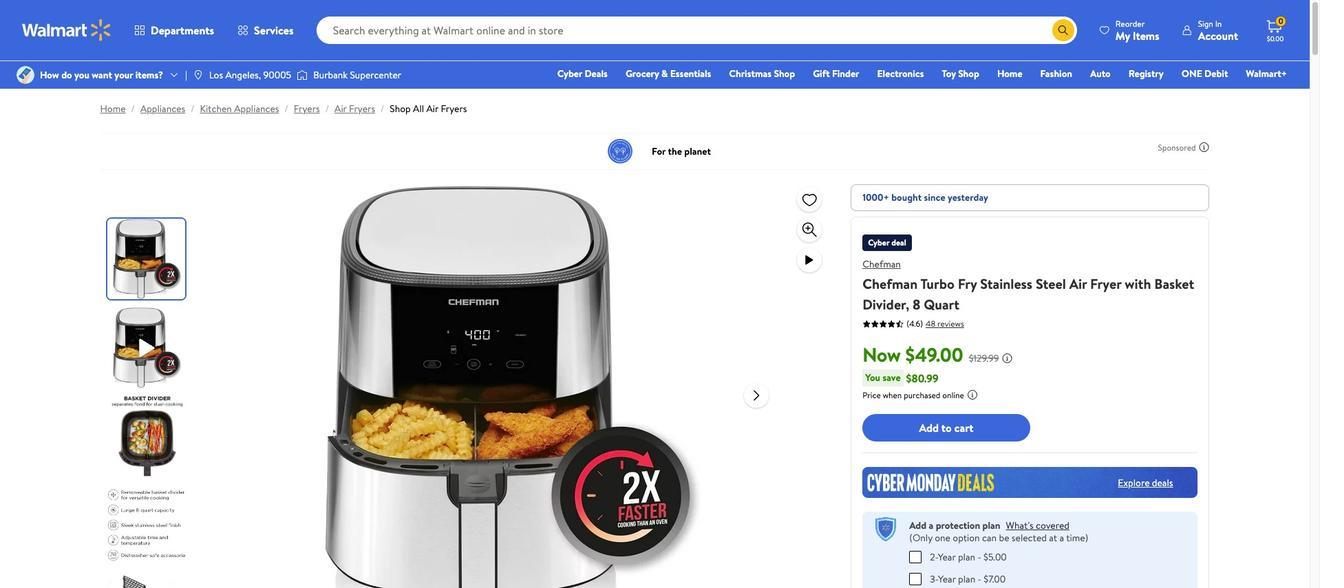 Task type: describe. For each thing, give the bounding box(es) containing it.
add to cart
[[920, 421, 974, 436]]

electronics
[[878, 67, 924, 81]]

essentials
[[671, 67, 712, 81]]

$80.99
[[907, 371, 939, 386]]

0 horizontal spatial a
[[929, 519, 934, 533]]

reorder my items
[[1116, 18, 1160, 43]]

price when purchased online
[[863, 390, 965, 401]]

all
[[413, 102, 424, 116]]

1 chefman from the top
[[863, 258, 901, 271]]

option
[[953, 532, 980, 545]]

sign
[[1199, 18, 1214, 29]]

&
[[662, 67, 668, 81]]

covered
[[1036, 519, 1070, 533]]

0
[[1279, 15, 1284, 27]]

2 fryers from the left
[[349, 102, 375, 116]]

quart
[[924, 295, 960, 314]]

(4.6) 48 reviews
[[907, 318, 965, 330]]

how
[[40, 68, 59, 82]]

christmas shop
[[729, 67, 795, 81]]

explore
[[1118, 476, 1150, 490]]

grocery
[[626, 67, 659, 81]]

shop for toy shop
[[959, 67, 980, 81]]

cyber deal
[[868, 237, 907, 249]]

2 chefman from the top
[[863, 275, 918, 293]]

can
[[983, 532, 997, 545]]

- for $5.00
[[978, 551, 982, 564]]

$5.00
[[984, 551, 1007, 564]]

- for $7.00
[[978, 573, 982, 586]]

basket
[[1155, 275, 1195, 293]]

electronics link
[[871, 66, 931, 81]]

cart
[[955, 421, 974, 436]]

want
[[92, 68, 112, 82]]

air inside "chefman chefman turbo fry stainless steel air fryer with basket divider, 8 quart"
[[1070, 275, 1087, 293]]

account
[[1199, 28, 1239, 43]]

yesterday
[[948, 191, 989, 205]]

2-
[[930, 551, 938, 564]]

home for home / appliances / kitchen appliances / fryers / air fryers / shop all air fryers
[[100, 102, 126, 116]]

clear search field text image
[[1036, 25, 1047, 36]]

Walmart Site-Wide search field
[[316, 17, 1077, 44]]

5 / from the left
[[381, 102, 384, 116]]

chefman turbo fry stainless steel air fryer with basket divider, 8 quart - image 1 of 9 image
[[107, 219, 188, 300]]

(only
[[910, 532, 933, 545]]

 image for how
[[17, 66, 34, 84]]

$129.99
[[969, 352, 999, 366]]

0 horizontal spatial shop
[[390, 102, 411, 116]]

chefman turbo fry stainless steel air fryer with basket divider, 8 quart - image 2 of 9 image
[[107, 308, 188, 388]]

time)
[[1067, 532, 1089, 545]]

chefman turbo fry stainless steel air fryer with basket divider, 8 quart - image 5 of 9 image
[[107, 574, 188, 589]]

my
[[1116, 28, 1131, 43]]

3 / from the left
[[285, 102, 288, 116]]

steel
[[1036, 275, 1066, 293]]

supercenter
[[350, 68, 402, 82]]

ad disclaimer and feedback for skylinedisplayad image
[[1199, 142, 1210, 153]]

walmart+
[[1247, 67, 1288, 81]]

grocery & essentials link
[[620, 66, 718, 81]]

legal information image
[[967, 390, 978, 401]]

1 fryers from the left
[[294, 102, 320, 116]]

registry link
[[1123, 66, 1170, 81]]

home / appliances / kitchen appliances / fryers / air fryers / shop all air fryers
[[100, 102, 467, 116]]

registry
[[1129, 67, 1164, 81]]

kitchen appliances link
[[200, 102, 279, 116]]

finder
[[832, 67, 860, 81]]

$49.00
[[906, 342, 964, 368]]

cyber for cyber deals
[[558, 67, 583, 81]]

fashion link
[[1035, 66, 1079, 81]]

sign in account
[[1199, 18, 1239, 43]]

1000+
[[863, 191, 889, 205]]

90005
[[263, 68, 291, 82]]

shop all air fryers link
[[390, 102, 467, 116]]

one
[[1182, 67, 1203, 81]]

debit
[[1205, 67, 1229, 81]]

gift
[[813, 67, 830, 81]]

next media item image
[[749, 387, 765, 404]]

services
[[254, 23, 294, 38]]

at
[[1050, 532, 1058, 545]]

appliances link
[[140, 102, 185, 116]]

learn more about strikethrough prices image
[[1002, 353, 1013, 364]]

$0.00
[[1267, 34, 1284, 43]]

plan for $5.00
[[958, 551, 976, 564]]

reviews
[[938, 318, 965, 329]]

burbank
[[313, 68, 348, 82]]

auto
[[1091, 67, 1111, 81]]

toy
[[942, 67, 956, 81]]

1 appliances from the left
[[140, 102, 185, 116]]

home for home
[[998, 67, 1023, 81]]

add for add to cart
[[920, 421, 939, 436]]

0 horizontal spatial home link
[[100, 102, 126, 116]]

toy shop
[[942, 67, 980, 81]]

search icon image
[[1058, 25, 1069, 36]]

items?
[[135, 68, 163, 82]]

1 horizontal spatial a
[[1060, 532, 1065, 545]]

online
[[943, 390, 965, 401]]



Task type: locate. For each thing, give the bounding box(es) containing it.
year for 3-
[[939, 573, 956, 586]]

sign in to add to favorites list, chefman turbo fry stainless steel air fryer with basket divider, 8 quart image
[[802, 191, 818, 208]]

price
[[863, 390, 881, 401]]

8
[[913, 295, 921, 314]]

fryers down burbank
[[294, 102, 320, 116]]

one debit link
[[1176, 66, 1235, 81]]

protection
[[936, 519, 981, 533]]

cyber left deal
[[868, 237, 890, 249]]

appliances down los angeles, 90005
[[234, 102, 279, 116]]

0 vertical spatial year
[[938, 551, 956, 564]]

shop
[[774, 67, 795, 81], [959, 67, 980, 81], [390, 102, 411, 116]]

home link down your
[[100, 102, 126, 116]]

Search search field
[[316, 17, 1077, 44]]

do
[[61, 68, 72, 82]]

1 horizontal spatial air
[[427, 102, 439, 116]]

1 vertical spatial home
[[100, 102, 126, 116]]

walmart image
[[22, 19, 112, 41]]

1 vertical spatial home link
[[100, 102, 126, 116]]

0 vertical spatial plan
[[983, 519, 1001, 533]]

 image
[[17, 66, 34, 84], [193, 70, 204, 81]]

/ right 'air fryers' link
[[381, 102, 384, 116]]

fryers link
[[294, 102, 320, 116]]

zoom image modal image
[[802, 222, 818, 238]]

2-year plan - $5.00
[[930, 551, 1007, 564]]

2 horizontal spatial shop
[[959, 67, 980, 81]]

0 $0.00
[[1267, 15, 1284, 43]]

1 vertical spatial add
[[910, 519, 927, 533]]

fryers down burbank supercenter at the top left of the page
[[349, 102, 375, 116]]

4 / from the left
[[326, 102, 329, 116]]

cyber monday deals image
[[863, 468, 1198, 499]]

3-year plan - $7.00
[[930, 573, 1006, 586]]

chefman up divider,
[[863, 275, 918, 293]]

shop for christmas shop
[[774, 67, 795, 81]]

1 horizontal spatial shop
[[774, 67, 795, 81]]

deal
[[892, 237, 907, 249]]

add a protection plan what's covered (only one option can be selected at a time)
[[910, 519, 1089, 545]]

plan down option
[[958, 551, 976, 564]]

add inside add a protection plan what's covered (only one option can be selected at a time)
[[910, 519, 927, 533]]

home link left 'fashion' at the right of page
[[991, 66, 1029, 81]]

air right fryers "link"
[[335, 102, 347, 116]]

toy shop link
[[936, 66, 986, 81]]

a left 'one'
[[929, 519, 934, 533]]

services button
[[226, 14, 305, 47]]

fry
[[958, 275, 977, 293]]

3 fryers from the left
[[441, 102, 467, 116]]

48
[[926, 318, 936, 329]]

 image right |
[[193, 70, 204, 81]]

how do you want your items?
[[40, 68, 163, 82]]

0 horizontal spatial appliances
[[140, 102, 185, 116]]

1 horizontal spatial appliances
[[234, 102, 279, 116]]

reorder
[[1116, 18, 1145, 29]]

2 / from the left
[[191, 102, 194, 116]]

what's
[[1006, 519, 1034, 533]]

air fryers link
[[335, 102, 375, 116]]

now $49.00
[[863, 342, 964, 368]]

0 vertical spatial -
[[978, 551, 982, 564]]

view video image
[[802, 252, 818, 269]]

home left 'fashion' at the right of page
[[998, 67, 1023, 81]]

1 vertical spatial chefman
[[863, 275, 918, 293]]

0 horizontal spatial cyber
[[558, 67, 583, 81]]

- left $7.00
[[978, 573, 982, 586]]

one debit
[[1182, 67, 1229, 81]]

1 vertical spatial cyber
[[868, 237, 890, 249]]

chefman
[[863, 258, 901, 271], [863, 275, 918, 293]]

plan inside add a protection plan what's covered (only one option can be selected at a time)
[[983, 519, 1001, 533]]

0 horizontal spatial  image
[[17, 66, 34, 84]]

when
[[883, 390, 902, 401]]

48 reviews link
[[923, 318, 965, 329]]

2 horizontal spatial air
[[1070, 275, 1087, 293]]

chefman turbo fry stainless steel air fryer with basket divider, 8 quart - image 4 of 9 image
[[107, 485, 188, 566]]

|
[[185, 68, 187, 82]]

home down your
[[100, 102, 126, 116]]

you
[[74, 68, 89, 82]]

shop inside the "toy shop" link
[[959, 67, 980, 81]]

1000+ bought since yesterday
[[863, 191, 989, 205]]

walmart+ link
[[1240, 66, 1294, 81]]

in
[[1216, 18, 1222, 29]]

year for 2-
[[938, 551, 956, 564]]

1 horizontal spatial  image
[[193, 70, 204, 81]]

shop left all
[[390, 102, 411, 116]]

0 vertical spatial add
[[920, 421, 939, 436]]

1 horizontal spatial cyber
[[868, 237, 890, 249]]

angeles,
[[225, 68, 261, 82]]

shop right toy
[[959, 67, 980, 81]]

/ left fryers "link"
[[285, 102, 288, 116]]

what's covered button
[[1006, 519, 1070, 533]]

shop inside christmas shop link
[[774, 67, 795, 81]]

cyber for cyber deal
[[868, 237, 890, 249]]

kitchen
[[200, 102, 232, 116]]

add for add a protection plan what's covered (only one option can be selected at a time)
[[910, 519, 927, 533]]

/ left "kitchen"
[[191, 102, 194, 116]]

add left to
[[920, 421, 939, 436]]

1 vertical spatial -
[[978, 573, 982, 586]]

1 vertical spatial plan
[[958, 551, 976, 564]]

since
[[924, 191, 946, 205]]

2 horizontal spatial fryers
[[441, 102, 467, 116]]

selected
[[1012, 532, 1047, 545]]

1 horizontal spatial fryers
[[349, 102, 375, 116]]

3-Year plan - $7.00 checkbox
[[910, 573, 922, 586]]

cyber left the deals
[[558, 67, 583, 81]]

chefman turbo fry stainless steel air fryer with basket divider, 8 quart - image 3 of 9 image
[[107, 397, 188, 477]]

air right all
[[427, 102, 439, 116]]

chefman link
[[863, 258, 901, 271]]

1 - from the top
[[978, 551, 982, 564]]

to
[[942, 421, 952, 436]]

plan right option
[[983, 519, 1001, 533]]

gift finder link
[[807, 66, 866, 81]]

grocery & essentials
[[626, 67, 712, 81]]

chefman down cyber deal
[[863, 258, 901, 271]]

 image left 'how'
[[17, 66, 34, 84]]

with
[[1125, 275, 1152, 293]]

add
[[920, 421, 939, 436], [910, 519, 927, 533]]

1 / from the left
[[131, 102, 135, 116]]

0 horizontal spatial home
[[100, 102, 126, 116]]

cyber
[[558, 67, 583, 81], [868, 237, 890, 249]]

gift finder
[[813, 67, 860, 81]]

one
[[935, 532, 951, 545]]

1 horizontal spatial home
[[998, 67, 1023, 81]]

divider,
[[863, 295, 910, 314]]

fryers right all
[[441, 102, 467, 116]]

0 vertical spatial home link
[[991, 66, 1029, 81]]

chefman turbo fry stainless steel air fryer with basket divider, 8 quart image
[[293, 185, 734, 589]]

0 horizontal spatial air
[[335, 102, 347, 116]]

add to cart button
[[863, 415, 1031, 442]]

your
[[115, 68, 133, 82]]

departments button
[[123, 14, 226, 47]]

add left 'one'
[[910, 519, 927, 533]]

1 vertical spatial year
[[939, 573, 956, 586]]

year down "2-year plan - $5.00"
[[939, 573, 956, 586]]

0 vertical spatial home
[[998, 67, 1023, 81]]

you save $80.99
[[866, 371, 939, 386]]

appliances
[[140, 102, 185, 116], [234, 102, 279, 116]]

0 vertical spatial cyber
[[558, 67, 583, 81]]

shop right christmas at the top right of page
[[774, 67, 795, 81]]

2 appliances from the left
[[234, 102, 279, 116]]

$7.00
[[984, 573, 1006, 586]]

plan down "2-year plan - $5.00"
[[959, 573, 976, 586]]

christmas
[[729, 67, 772, 81]]

wpp logo image
[[874, 518, 899, 543]]

plan for $7.00
[[959, 573, 976, 586]]

christmas shop link
[[723, 66, 802, 81]]

los
[[209, 68, 223, 82]]

add inside button
[[920, 421, 939, 436]]

cyber deals
[[558, 67, 608, 81]]

explore deals link
[[1113, 471, 1179, 495]]

items
[[1133, 28, 1160, 43]]

los angeles, 90005
[[209, 68, 291, 82]]

 image for los
[[193, 70, 204, 81]]

0 horizontal spatial fryers
[[294, 102, 320, 116]]

2 - from the top
[[978, 573, 982, 586]]

2 vertical spatial plan
[[959, 573, 976, 586]]

a right at
[[1060, 532, 1065, 545]]

air right "steel" on the top of page
[[1070, 275, 1087, 293]]

- left $5.00
[[978, 551, 982, 564]]

explore deals
[[1118, 476, 1174, 490]]

fashion
[[1041, 67, 1073, 81]]

auto link
[[1084, 66, 1117, 81]]

deals
[[585, 67, 608, 81]]

2-Year plan - $5.00 checkbox
[[910, 551, 922, 564]]

sponsored
[[1159, 141, 1196, 153]]

now
[[863, 342, 901, 368]]

stainless
[[981, 275, 1033, 293]]

0 vertical spatial chefman
[[863, 258, 901, 271]]

year down 'one'
[[938, 551, 956, 564]]

/ left appliances link
[[131, 102, 135, 116]]

be
[[999, 532, 1010, 545]]

 image
[[297, 68, 308, 82]]

1 horizontal spatial home link
[[991, 66, 1029, 81]]

/ right fryers "link"
[[326, 102, 329, 116]]

appliances down items?
[[140, 102, 185, 116]]

purchased
[[904, 390, 941, 401]]



Task type: vqa. For each thing, say whether or not it's contained in the screenshot.
2 add to cart image
no



